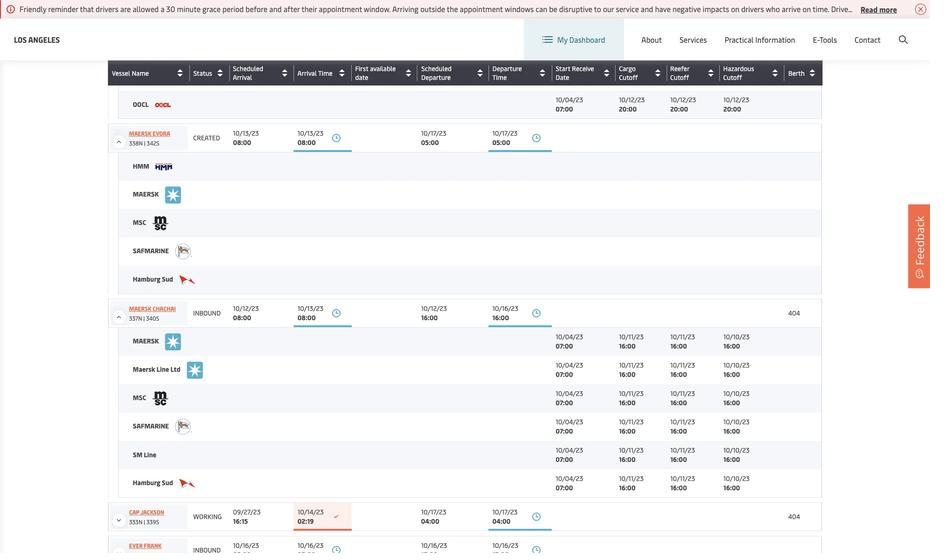Task type: vqa. For each thing, say whether or not it's contained in the screenshot.
CHACHAI
yes



Task type: locate. For each thing, give the bounding box(es) containing it.
safmarine image
[[175, 419, 192, 435]]

about
[[642, 34, 662, 45]]

sud left hamburg sud image
[[162, 275, 173, 284]]

2 10/04/23 07:00 from the top
[[556, 95, 583, 113]]

outside up account
[[893, 4, 918, 14]]

1 horizontal spatial the
[[920, 4, 930, 14]]

1 horizontal spatial outside
[[893, 4, 918, 14]]

0 vertical spatial maersk image
[[165, 186, 182, 204]]

07:00 for maersk
[[556, 342, 573, 351]]

6 10/10/23 from the top
[[724, 475, 750, 484]]

hamburg up chachai
[[133, 275, 160, 284]]

switch
[[669, 27, 691, 37]]

line right 'sm'
[[144, 451, 156, 460]]

10/04/23
[[556, 10, 583, 19], [556, 39, 583, 47], [556, 67, 583, 76], [556, 95, 583, 104], [556, 333, 583, 342], [556, 361, 583, 370], [556, 390, 583, 398], [556, 418, 583, 427], [556, 446, 583, 455], [556, 475, 583, 484]]

cutoff inside the hazardous cutoff
[[724, 73, 742, 82]]

10/10/23 16:00 for maersk line ltd
[[724, 361, 750, 379]]

3 10/04/23 07:00 from the top
[[556, 333, 583, 351]]

drivers
[[832, 4, 855, 14]]

ever frank
[[129, 543, 162, 550]]

0 horizontal spatial on
[[731, 4, 740, 14]]

1 10/10/23 from the top
[[724, 333, 750, 342]]

time left date
[[318, 69, 333, 78]]

7 07:00 from the top
[[556, 456, 573, 465]]

10/11/23
[[619, 333, 644, 342], [671, 333, 695, 342], [619, 361, 644, 370], [671, 361, 695, 370], [619, 390, 644, 398], [671, 390, 695, 398], [619, 418, 644, 427], [671, 418, 695, 427], [619, 446, 644, 455], [671, 446, 695, 455], [619, 475, 644, 484], [671, 475, 695, 484]]

e-tools
[[813, 34, 837, 45]]

07:00 for maersk line ltd
[[556, 371, 573, 379]]

safmarine
[[133, 247, 171, 255], [133, 422, 171, 431]]

reefer
[[671, 64, 690, 73]]

1 drivers from the left
[[96, 4, 119, 14]]

20:00 down service
[[619, 20, 637, 28]]

0 vertical spatial sud
[[162, 275, 173, 284]]

9 10/04/23 from the top
[[556, 446, 583, 455]]

arrival right scheduled arrival button
[[298, 69, 317, 78]]

maersk image up ltd
[[165, 333, 182, 351]]

| inside maersk chachai 337n | 340s
[[143, 315, 145, 323]]

10/04/23 for safmarine
[[556, 418, 583, 427]]

feedback button
[[909, 205, 930, 289]]

2 msc from the top
[[133, 394, 148, 402]]

arrive
[[782, 4, 801, 14], [872, 4, 891, 14]]

1 horizontal spatial 05:00
[[493, 138, 510, 147]]

1 sud from the top
[[162, 275, 173, 284]]

on left the time.
[[803, 4, 811, 14]]

4 10/10/23 16:00 from the top
[[724, 418, 750, 436]]

10/04/23 07:00
[[556, 67, 583, 85], [556, 95, 583, 113], [556, 333, 583, 351], [556, 361, 583, 379], [556, 390, 583, 408], [556, 418, 583, 436], [556, 446, 583, 465], [556, 475, 583, 493]]

3 cutoff from the left
[[724, 73, 742, 82]]

1 10/10/23 16:00 from the top
[[724, 333, 750, 351]]

and left after
[[269, 4, 282, 14]]

maersk down hmm
[[133, 190, 160, 199]]

4 10/10/23 from the top
[[724, 418, 750, 427]]

3 10/10/23 from the top
[[724, 390, 750, 398]]

2 hamburg from the top
[[133, 479, 160, 488]]

appointment left windows
[[460, 4, 503, 14]]

1 horizontal spatial scheduled
[[421, 64, 452, 73]]

maersk image down hmm icon
[[165, 186, 182, 204]]

0 horizontal spatial that
[[80, 4, 94, 14]]

and
[[269, 4, 282, 14], [641, 4, 654, 14]]

2 10/10/23 from the top
[[724, 361, 750, 370]]

hamburg sud up chachai
[[133, 275, 175, 284]]

1 safmarine from the top
[[133, 247, 171, 255]]

0 horizontal spatial arrival
[[233, 73, 252, 82]]

safmarine down msc icon
[[133, 422, 171, 431]]

msc left msc image
[[133, 218, 148, 227]]

my dashboard button
[[543, 19, 605, 61]]

scheduled inside button
[[233, 64, 263, 73]]

cutoff for reefer
[[671, 73, 689, 82]]

10/10/23 for maersk line ltd
[[724, 361, 750, 370]]

| for hmm
[[144, 140, 145, 147]]

0 horizontal spatial the
[[447, 4, 458, 14]]

0 vertical spatial safmarine
[[133, 247, 171, 255]]

0 horizontal spatial cutoff
[[619, 73, 638, 82]]

5 10/04/23 07:00 from the top
[[556, 390, 583, 408]]

5 07:00 from the top
[[556, 399, 573, 408]]

period
[[223, 4, 244, 14]]

1 horizontal spatial 04:00
[[493, 518, 511, 526]]

status button
[[193, 66, 227, 81]]

1 vertical spatial safmarine
[[133, 422, 171, 431]]

1 horizontal spatial arrival
[[298, 69, 317, 78]]

and left have
[[641, 4, 654, 14]]

0 vertical spatial hamburg
[[133, 275, 160, 284]]

1 msc from the top
[[133, 218, 148, 227]]

2 appointment from the left
[[460, 4, 503, 14]]

1 vertical spatial 404
[[789, 513, 800, 522]]

1 404 from the top
[[789, 309, 800, 318]]

msc for maersk
[[133, 218, 148, 227]]

cutoff right the start receive date button
[[619, 73, 638, 82]]

7 10/04/23 07:00 from the top
[[556, 446, 583, 465]]

6 10/04/23 07:00 from the top
[[556, 418, 583, 436]]

5 10/04/23 from the top
[[556, 333, 583, 342]]

10/12/23
[[619, 10, 645, 19], [671, 10, 696, 19], [724, 10, 750, 19], [619, 39, 645, 47], [671, 39, 696, 47], [724, 39, 750, 47], [619, 67, 645, 76], [671, 67, 696, 76], [724, 67, 750, 76], [619, 95, 645, 104], [671, 95, 696, 104], [724, 95, 750, 104], [233, 304, 259, 313], [421, 304, 447, 313]]

07:00
[[556, 76, 573, 85], [556, 105, 573, 113], [556, 342, 573, 351], [556, 371, 573, 379], [556, 399, 573, 408], [556, 427, 573, 436], [556, 456, 573, 465], [556, 484, 573, 493]]

switch location
[[669, 27, 721, 37]]

1 05:00 from the left
[[421, 138, 439, 147]]

0 horizontal spatial scheduled
[[233, 64, 263, 73]]

1 arrive from the left
[[782, 4, 801, 14]]

1 10/04/23 07:00 from the top
[[556, 67, 583, 85]]

0 horizontal spatial 10/17/23 05:00
[[421, 129, 447, 147]]

2 cutoff from the left
[[671, 73, 689, 82]]

1 10/17/23 04:00 from the left
[[421, 508, 447, 526]]

cutoff inside 'button'
[[619, 73, 638, 82]]

10/10/23 for sm line
[[724, 446, 750, 455]]

0 horizontal spatial 05:00
[[421, 138, 439, 147]]

sud for hamburg sud icon
[[162, 479, 173, 488]]

2 07:00 from the top
[[556, 105, 573, 113]]

inbound
[[193, 309, 221, 318]]

ever frank button
[[112, 542, 166, 554]]

3 10/10/23 16:00 from the top
[[724, 390, 750, 408]]

drivers left the who
[[742, 4, 764, 14]]

2 maersk image from the top
[[165, 333, 182, 351]]

hamburg sud
[[133, 275, 175, 284], [133, 479, 175, 488]]

departure time
[[493, 64, 522, 82]]

msc image
[[152, 216, 169, 231]]

1 hamburg sud from the top
[[133, 275, 175, 284]]

10/04/23 07:00 for safmarine
[[556, 418, 583, 436]]

e-
[[813, 34, 820, 45]]

10/13/23 08:00 for 10/13/23
[[298, 129, 324, 147]]

0 vertical spatial line
[[157, 365, 169, 374]]

chachai
[[153, 305, 176, 313]]

1 horizontal spatial that
[[857, 4, 871, 14]]

0 horizontal spatial departure
[[421, 73, 451, 82]]

0 horizontal spatial time
[[318, 69, 333, 78]]

cargo cutoff button
[[619, 64, 665, 82]]

time
[[318, 69, 333, 78], [493, 73, 507, 82]]

0 vertical spatial 404
[[789, 309, 800, 318]]

| left 342s
[[144, 140, 145, 147]]

0 horizontal spatial outside
[[421, 4, 445, 14]]

read more
[[861, 4, 897, 14]]

1 vertical spatial line
[[144, 451, 156, 460]]

| left 339s
[[144, 519, 145, 526]]

drivers left are
[[96, 4, 119, 14]]

that
[[80, 4, 94, 14], [857, 4, 871, 14]]

services button
[[680, 19, 707, 61]]

8 10/04/23 07:00 from the top
[[556, 475, 583, 493]]

10/10/23 16:00
[[724, 333, 750, 351], [724, 361, 750, 379], [724, 390, 750, 408], [724, 418, 750, 436], [724, 446, 750, 465], [724, 475, 750, 493]]

4 07:00 from the top
[[556, 371, 573, 379]]

a
[[161, 4, 165, 14]]

ltd
[[171, 365, 181, 374]]

arrive right the who
[[782, 4, 801, 14]]

0 horizontal spatial and
[[269, 4, 282, 14]]

practical
[[725, 34, 754, 45]]

6 07:00 from the top
[[556, 427, 573, 436]]

10/12/23 08:00
[[233, 304, 259, 323]]

1 hamburg from the top
[[133, 275, 160, 284]]

1 horizontal spatial arrive
[[872, 4, 891, 14]]

2 that from the left
[[857, 4, 871, 14]]

who
[[766, 4, 780, 14]]

| right 337n
[[143, 315, 145, 323]]

0 horizontal spatial appointment
[[319, 4, 362, 14]]

1 horizontal spatial time
[[493, 73, 507, 82]]

date
[[556, 73, 570, 82]]

10/10/23 16:00 for msc
[[724, 390, 750, 408]]

create
[[862, 27, 884, 37]]

arrive up login / create account in the top right of the page
[[872, 4, 891, 14]]

1 vertical spatial maersk image
[[165, 333, 182, 351]]

global menu
[[751, 27, 793, 37]]

2 sud from the top
[[162, 479, 173, 488]]

ever
[[129, 543, 143, 550]]

hamburg sud for hamburg sud image
[[133, 275, 175, 284]]

1 cutoff from the left
[[619, 73, 638, 82]]

2 scheduled from the left
[[421, 64, 452, 73]]

2 10/17/23 05:00 from the left
[[493, 129, 518, 147]]

| for maersk
[[143, 315, 145, 323]]

1 horizontal spatial on
[[803, 4, 811, 14]]

10/13/23
[[233, 129, 259, 138], [298, 129, 324, 138], [298, 304, 324, 313]]

20:00 down cargo
[[619, 76, 637, 85]]

that right the drivers
[[857, 4, 871, 14]]

hamburg for hamburg sud image
[[133, 275, 160, 284]]

appointment right their
[[319, 4, 362, 14]]

2 hamburg sud from the top
[[133, 479, 175, 488]]

10/13/23 for 10/13/23
[[298, 129, 324, 138]]

1 04:00 from the left
[[421, 518, 440, 526]]

2 on from the left
[[803, 4, 811, 14]]

6 10/04/23 from the top
[[556, 361, 583, 370]]

0 vertical spatial |
[[144, 140, 145, 147]]

maersk line ltd image
[[187, 361, 203, 380]]

login
[[838, 27, 856, 37]]

0 horizontal spatial drivers
[[96, 4, 119, 14]]

1 horizontal spatial drivers
[[742, 4, 764, 14]]

msc image
[[152, 391, 169, 406]]

outside
[[421, 4, 445, 14], [893, 4, 918, 14]]

cutoff right cargo cutoff 'button'
[[671, 73, 689, 82]]

05:00
[[421, 138, 439, 147], [493, 138, 510, 147]]

16:00
[[421, 314, 438, 323], [493, 314, 509, 323], [619, 342, 636, 351], [671, 342, 687, 351], [724, 342, 740, 351], [619, 371, 636, 379], [671, 371, 687, 379], [724, 371, 740, 379], [619, 399, 636, 408], [671, 399, 687, 408], [724, 399, 740, 408], [619, 427, 636, 436], [671, 427, 687, 436], [724, 427, 740, 436], [619, 456, 636, 465], [671, 456, 687, 465], [724, 456, 740, 465], [619, 484, 636, 493], [671, 484, 687, 493], [724, 484, 740, 493]]

departure time button
[[493, 64, 550, 82]]

time inside arrival time button
[[318, 69, 333, 78]]

1 horizontal spatial 10/17/23 05:00
[[493, 129, 518, 147]]

07:00 for oocl
[[556, 105, 573, 113]]

1 that from the left
[[80, 4, 94, 14]]

practical information button
[[725, 19, 796, 61]]

10/12/23 20:00
[[619, 10, 645, 28], [671, 10, 696, 28], [619, 39, 645, 57], [619, 67, 645, 85], [671, 67, 696, 85], [724, 67, 750, 85], [619, 95, 645, 113], [671, 95, 696, 113], [724, 95, 750, 113]]

1 vertical spatial hamburg
[[133, 479, 160, 488]]

created
[[193, 134, 220, 142]]

maersk up 337n
[[129, 305, 151, 313]]

on right the impacts
[[731, 4, 740, 14]]

time right scheduled departure button
[[493, 73, 507, 82]]

1 scheduled from the left
[[233, 64, 263, 73]]

first available date button
[[355, 64, 415, 82]]

0 vertical spatial msc
[[133, 218, 148, 227]]

0 horizontal spatial arrive
[[782, 4, 801, 14]]

2 horizontal spatial cutoff
[[724, 73, 742, 82]]

3 07:00 from the top
[[556, 342, 573, 351]]

07:00 for sm line
[[556, 456, 573, 465]]

2 safmarine from the top
[[133, 422, 171, 431]]

0 horizontal spatial 04:00
[[421, 518, 440, 526]]

1 the from the left
[[447, 4, 458, 14]]

1 horizontal spatial cutoff
[[671, 73, 689, 82]]

frank
[[144, 543, 162, 550]]

| inside maersk evora 338n | 342s
[[144, 140, 145, 147]]

line left ltd
[[157, 365, 169, 374]]

sud for hamburg sud image
[[162, 275, 173, 284]]

2 04:00 from the left
[[493, 518, 511, 526]]

feedback
[[912, 216, 928, 266]]

2 10/04/23 from the top
[[556, 39, 583, 47]]

cap
[[129, 509, 140, 517]]

8 10/04/23 from the top
[[556, 418, 583, 427]]

sud left hamburg sud icon
[[162, 479, 173, 488]]

arrival inside scheduled arrival
[[233, 73, 252, 82]]

services
[[680, 34, 707, 45]]

07:00 for evergreen
[[556, 76, 573, 85]]

0 horizontal spatial 10/17/23 04:00
[[421, 508, 447, 526]]

scheduled inside button
[[421, 64, 452, 73]]

7 10/04/23 from the top
[[556, 390, 583, 398]]

line for maersk
[[157, 365, 169, 374]]

hamburg down 'sm line'
[[133, 479, 160, 488]]

1 07:00 from the top
[[556, 76, 573, 85]]

e-tools button
[[813, 19, 837, 61]]

2 05:00 from the left
[[493, 138, 510, 147]]

maersk image
[[165, 186, 182, 204], [165, 333, 182, 351]]

10/13/23 08:00
[[233, 129, 259, 147], [298, 129, 324, 147], [298, 304, 324, 323]]

10/13/23 08:00 for 10/12/23
[[298, 304, 324, 323]]

2 10/10/23 16:00 from the top
[[724, 361, 750, 379]]

10/17/23 05:00
[[421, 129, 447, 147], [493, 129, 518, 147]]

los angeles
[[14, 34, 60, 44]]

scheduled for departure
[[421, 64, 452, 73]]

read
[[861, 4, 878, 14]]

10/04/23 for maersk line ltd
[[556, 361, 583, 370]]

5 10/10/23 16:00 from the top
[[724, 446, 750, 465]]

my
[[558, 34, 568, 45]]

1 horizontal spatial departure
[[493, 64, 522, 73]]

close alert image
[[916, 4, 927, 15]]

arrival right "status" button
[[233, 73, 252, 82]]

16:15
[[233, 518, 248, 526]]

have
[[655, 4, 671, 14]]

4 10/04/23 from the top
[[556, 95, 583, 104]]

time for departure time
[[493, 73, 507, 82]]

departure inside departure time button
[[493, 64, 522, 73]]

hamburg sud down 'sm line'
[[133, 479, 175, 488]]

3 10/04/23 from the top
[[556, 67, 583, 76]]

cutoff down practical
[[724, 73, 742, 82]]

1 horizontal spatial 10/17/23 04:00
[[493, 508, 518, 526]]

maersk
[[133, 365, 155, 374]]

1 vertical spatial msc
[[133, 394, 148, 402]]

1 vertical spatial hamburg sud
[[133, 479, 175, 488]]

maersk inside maersk chachai 337n | 340s
[[129, 305, 151, 313]]

4 10/04/23 07:00 from the top
[[556, 361, 583, 379]]

cutoff inside reefer cutoff
[[671, 73, 689, 82]]

1 horizontal spatial and
[[641, 4, 654, 14]]

msc left msc icon
[[133, 394, 148, 402]]

5 10/10/23 from the top
[[724, 446, 750, 455]]

1 vertical spatial sud
[[162, 479, 173, 488]]

available
[[370, 64, 396, 73]]

appointment
[[319, 4, 362, 14], [460, 4, 503, 14]]

1 vertical spatial |
[[143, 315, 145, 323]]

0 vertical spatial hamburg sud
[[133, 275, 175, 284]]

line
[[157, 365, 169, 374], [144, 451, 156, 460]]

maersk up the 338n
[[129, 130, 151, 137]]

outside right arriving
[[421, 4, 445, 14]]

10/04/23 07:00 for oocl
[[556, 95, 583, 113]]

hazardous cutoff button
[[724, 64, 782, 82]]

oocl
[[133, 100, 150, 109]]

sud
[[162, 275, 173, 284], [162, 479, 173, 488]]

10/10/23 for safmarine
[[724, 418, 750, 427]]

that right reminder
[[80, 4, 94, 14]]

333n
[[129, 519, 142, 526]]

tools
[[820, 34, 837, 45]]

1 horizontal spatial appointment
[[460, 4, 503, 14]]

sm line
[[133, 451, 156, 460]]

cutoff for hazardous
[[724, 73, 742, 82]]

10/04/23 07:00 for maersk line ltd
[[556, 361, 583, 379]]

hamburg sud image
[[179, 479, 196, 489]]

2 10/17/23 04:00 from the left
[[493, 508, 518, 526]]

10/04/23 for msc
[[556, 390, 583, 398]]

safmarine down msc image
[[133, 247, 171, 255]]

1 appointment from the left
[[319, 4, 362, 14]]

time inside departure time
[[493, 73, 507, 82]]

2 vertical spatial |
[[144, 519, 145, 526]]



Task type: describe. For each thing, give the bounding box(es) containing it.
safmarine for line
[[133, 422, 171, 431]]

340s
[[146, 315, 159, 323]]

safmarine for sud
[[133, 247, 171, 255]]

10/04/23 07:00 for msc
[[556, 390, 583, 408]]

los
[[14, 34, 27, 44]]

10/04/23 07:00 for maersk
[[556, 333, 583, 351]]

20:00 down cargo cutoff
[[619, 105, 637, 113]]

10/14/23 02:19
[[298, 508, 324, 526]]

hmm
[[133, 162, 151, 171]]

20:00 down hazardous
[[724, 76, 742, 85]]

scheduled departure
[[421, 64, 452, 82]]

20:00 up cargo
[[619, 48, 637, 57]]

10/04/23 for sm line
[[556, 446, 583, 455]]

10/12/23 16:00
[[421, 304, 447, 323]]

10/13/23 for 10/12/23
[[298, 304, 324, 313]]

342s
[[147, 140, 160, 147]]

safmarine image
[[175, 244, 192, 260]]

1 outside from the left
[[421, 4, 445, 14]]

departure inside scheduled departure
[[421, 73, 451, 82]]

evora
[[153, 130, 170, 137]]

vessel
[[112, 69, 130, 78]]

dashboard
[[570, 34, 605, 45]]

oocl image
[[155, 102, 171, 108]]

reefer cutoff button
[[671, 64, 718, 82]]

hmm image
[[155, 164, 172, 171]]

cgm
[[150, 14, 163, 23]]

can
[[536, 4, 548, 14]]

07:00 for msc
[[556, 399, 573, 408]]

scheduled arrival
[[233, 64, 263, 82]]

my dashboard
[[558, 34, 605, 45]]

more
[[880, 4, 897, 14]]

friendly reminder that drivers are allowed a 30 minute grace period before and after their appointment window. arriving outside the appointment windows can be disruptive to our service and have negative impacts on drivers who arrive on time. drivers that arrive outside the
[[20, 4, 930, 14]]

10/04/23 for oocl
[[556, 95, 583, 104]]

cma cgm image
[[170, 15, 186, 25]]

cargo
[[619, 64, 636, 73]]

10 10/04/23 from the top
[[556, 475, 583, 484]]

los angeles link
[[14, 34, 60, 45]]

2 outside from the left
[[893, 4, 918, 14]]

negative
[[673, 4, 701, 14]]

maersk inside maersk evora 338n | 342s
[[129, 130, 151, 137]]

date
[[355, 73, 368, 82]]

reminder
[[48, 4, 78, 14]]

grace
[[203, 4, 221, 14]]

start receive date button
[[556, 64, 613, 82]]

hamburg sud for hamburg sud icon
[[133, 479, 175, 488]]

berth button
[[789, 66, 820, 81]]

2 404 from the top
[[789, 513, 800, 522]]

information
[[756, 34, 796, 45]]

global
[[751, 27, 772, 37]]

maersk chachai 337n | 340s
[[129, 305, 176, 323]]

10/10/23 16:00 for maersk
[[724, 333, 750, 351]]

location
[[692, 27, 721, 37]]

before
[[246, 4, 268, 14]]

10/10/23 for maersk
[[724, 333, 750, 342]]

8 07:00 from the top
[[556, 484, 573, 493]]

16:00 inside the 10/12/23 16:00
[[421, 314, 438, 323]]

20:00 down the negative
[[671, 20, 688, 28]]

2 the from the left
[[920, 4, 930, 14]]

1 and from the left
[[269, 4, 282, 14]]

2 and from the left
[[641, 4, 654, 14]]

337n
[[129, 315, 142, 323]]

arrival inside button
[[298, 69, 317, 78]]

angeles
[[28, 34, 60, 44]]

be
[[549, 4, 558, 14]]

hamburg for hamburg sud icon
[[133, 479, 160, 488]]

1 on from the left
[[731, 4, 740, 14]]

hazardous
[[724, 64, 754, 73]]

20:00 down reefer cutoff at top
[[671, 105, 688, 113]]

vessel name button
[[112, 66, 187, 81]]

friendly
[[20, 4, 46, 14]]

evergreen
[[133, 71, 165, 80]]

1 10/04/23 from the top
[[556, 10, 583, 19]]

arriving
[[392, 4, 419, 14]]

2 arrive from the left
[[872, 4, 891, 14]]

vessel name
[[112, 69, 149, 78]]

cap jackson 333n | 339s
[[129, 509, 164, 526]]

10/10/23 16:00 for sm line
[[724, 446, 750, 465]]

10/04/23 for evergreen
[[556, 67, 583, 76]]

read more button
[[861, 3, 897, 15]]

login / create account link
[[820, 19, 913, 46]]

07:00 for safmarine
[[556, 427, 573, 436]]

start receive date
[[556, 64, 594, 82]]

10/04/23 07:00 for sm line
[[556, 446, 583, 465]]

30
[[166, 4, 175, 14]]

1 10/17/23 05:00 from the left
[[421, 129, 447, 147]]

windows
[[505, 4, 534, 14]]

global menu button
[[731, 18, 803, 46]]

after
[[284, 4, 300, 14]]

allowed
[[133, 4, 159, 14]]

20:00 down the hazardous cutoff at right
[[724, 105, 742, 113]]

to
[[594, 4, 601, 14]]

working
[[193, 513, 222, 522]]

09/27/23
[[233, 508, 261, 517]]

status
[[193, 69, 212, 78]]

10/14/23
[[298, 508, 324, 517]]

6 10/10/23 16:00 from the top
[[724, 475, 750, 493]]

window.
[[364, 4, 391, 14]]

their
[[302, 4, 317, 14]]

maersk down 340s
[[133, 337, 160, 346]]

our
[[603, 4, 614, 14]]

20:00 down reefer
[[671, 76, 688, 85]]

hazardous cutoff
[[724, 64, 754, 82]]

2 drivers from the left
[[742, 4, 764, 14]]

cargo cutoff
[[619, 64, 638, 82]]

scheduled arrival button
[[233, 64, 292, 82]]

arrival time button
[[298, 66, 349, 81]]

msc for maersk line ltd
[[133, 394, 148, 402]]

about button
[[642, 19, 662, 61]]

minute
[[177, 4, 201, 14]]

menu
[[774, 27, 793, 37]]

evergreen image
[[169, 68, 186, 85]]

10/04/23 for maersk
[[556, 333, 583, 342]]

16:00 inside "10/16/23 16:00"
[[493, 314, 509, 323]]

cutoff for cargo
[[619, 73, 638, 82]]

1 maersk image from the top
[[165, 186, 182, 204]]

time.
[[813, 4, 830, 14]]

disruptive
[[559, 4, 593, 14]]

| inside the 'cap jackson 333n | 339s'
[[144, 519, 145, 526]]

time for arrival time
[[318, 69, 333, 78]]

arrival time
[[298, 69, 333, 78]]

berth
[[789, 69, 805, 78]]

first available date
[[355, 64, 396, 82]]

practical information
[[725, 34, 796, 45]]

10/10/23 for msc
[[724, 390, 750, 398]]

10/04/23 07:00 for evergreen
[[556, 67, 583, 85]]

09/27/23 16:15
[[233, 508, 261, 526]]

08:00 inside 10/12/23 08:00
[[233, 314, 251, 323]]

jackson
[[141, 509, 164, 517]]

cma-cgm
[[133, 14, 165, 23]]

maersk line ltd
[[133, 365, 182, 374]]

line for sm
[[144, 451, 156, 460]]

hamburg sud image
[[179, 275, 196, 285]]

10/10/23 16:00 for safmarine
[[724, 418, 750, 436]]

scheduled for arrival
[[233, 64, 263, 73]]



